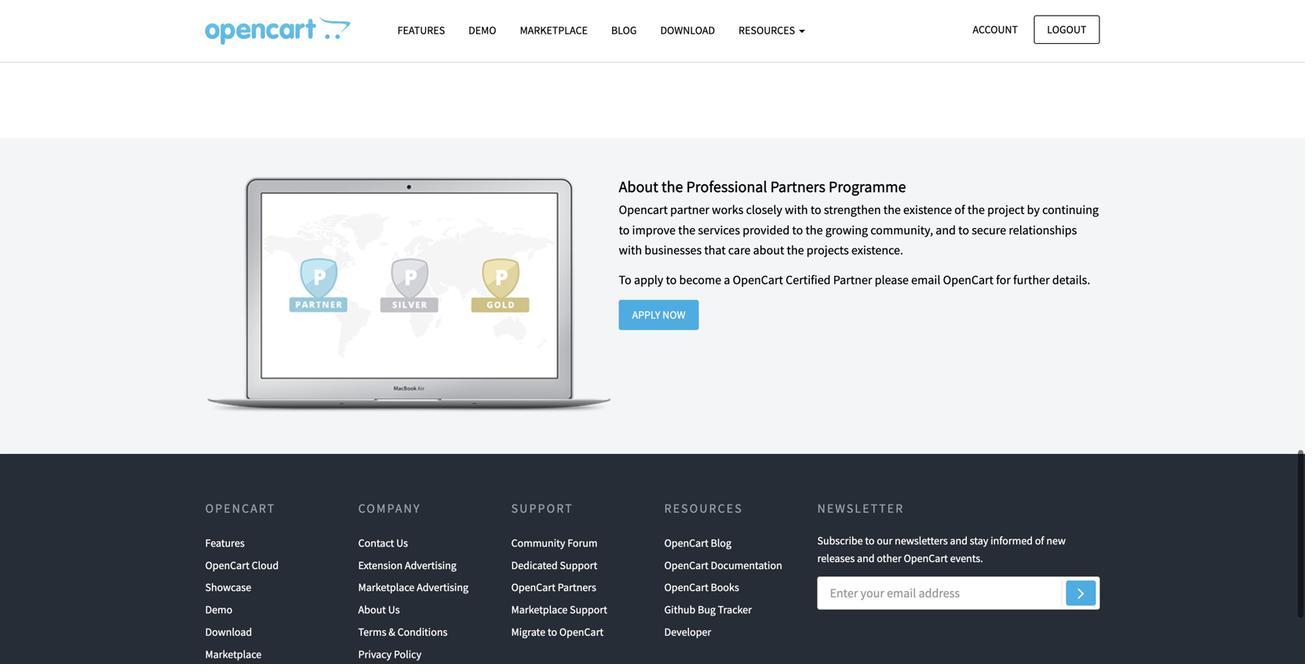 Task type: locate. For each thing, give the bounding box(es) containing it.
extension advertising link
[[358, 555, 457, 577]]

0 vertical spatial resources
[[739, 23, 798, 37]]

of right existence
[[955, 202, 965, 218]]

>
[[753, 28, 759, 44]]

0 horizontal spatial blog
[[611, 23, 637, 37]]

1 vertical spatial marketplace link
[[205, 644, 262, 665]]

opencart blog
[[665, 537, 732, 551]]

0 horizontal spatial about
[[358, 603, 386, 618]]

partners up marketplace support
[[558, 581, 597, 595]]

certified
[[786, 272, 831, 288]]

1 horizontal spatial demo
[[469, 23, 497, 37]]

opencart - partners image
[[205, 16, 351, 45]]

support
[[511, 501, 574, 517], [560, 559, 598, 573], [570, 603, 608, 618]]

6
[[618, 28, 624, 44]]

0 horizontal spatial demo
[[205, 603, 233, 618]]

1 horizontal spatial download
[[661, 23, 715, 37]]

1 vertical spatial of
[[1035, 534, 1045, 548]]

about the professional partners programme opencart partner works closely with to strengthen the existence of the project by continuing to improve the services provided to the growing community, and to secure relationships with businesses that care about the projects existence.
[[619, 177, 1099, 258]]

support for marketplace
[[570, 603, 608, 618]]

partners
[[771, 177, 826, 197], [558, 581, 597, 595]]

support down forum
[[560, 559, 598, 573]]

businesses
[[645, 242, 702, 258]]

to down opencart
[[619, 222, 630, 238]]

0 vertical spatial blog
[[611, 23, 637, 37]]

0 vertical spatial partners
[[771, 177, 826, 197]]

secure
[[972, 222, 1007, 238]]

opencart down marketplace support link
[[560, 626, 604, 640]]

demo
[[469, 23, 497, 37], [205, 603, 233, 618]]

1 vertical spatial us
[[388, 603, 400, 618]]

1 vertical spatial about
[[358, 603, 386, 618]]

> link
[[738, 18, 773, 54]]

download for blog
[[661, 23, 715, 37]]

5 link
[[570, 18, 604, 54]]

about up opencart
[[619, 177, 659, 197]]

to right the apply
[[666, 272, 677, 288]]

0 horizontal spatial of
[[955, 202, 965, 218]]

0 vertical spatial us
[[396, 537, 408, 551]]

continuing
[[1043, 202, 1099, 218]]

with up the to
[[619, 242, 642, 258]]

1 vertical spatial download
[[205, 626, 252, 640]]

migrate
[[511, 626, 546, 640]]

to left 'strengthen'
[[811, 202, 822, 218]]

and left other
[[857, 552, 875, 566]]

the up community,
[[884, 202, 901, 218]]

angle right image
[[1078, 585, 1085, 603]]

1 vertical spatial download link
[[205, 622, 252, 644]]

project
[[988, 202, 1025, 218]]

features link left 2
[[386, 16, 457, 44]]

to left our
[[865, 534, 875, 548]]

privacy policy
[[358, 648, 422, 662]]

marketplace advertising link
[[358, 577, 469, 599]]

the
[[662, 177, 683, 197], [884, 202, 901, 218], [968, 202, 985, 218], [678, 222, 696, 238], [806, 222, 823, 238], [787, 242, 804, 258]]

demo inside 'link'
[[469, 23, 497, 37]]

contact us link
[[358, 533, 408, 555]]

opencart down dedicated
[[511, 581, 556, 595]]

1 vertical spatial demo link
[[205, 599, 233, 622]]

features up opencart cloud
[[205, 537, 245, 551]]

advertising down "extension advertising" link
[[417, 581, 469, 595]]

developer link
[[665, 622, 711, 644]]

0 vertical spatial of
[[955, 202, 965, 218]]

0 vertical spatial download link
[[649, 16, 727, 44]]

and down existence
[[936, 222, 956, 238]]

us
[[396, 537, 408, 551], [388, 603, 400, 618]]

new
[[1047, 534, 1066, 548]]

demo left 3
[[469, 23, 497, 37]]

other
[[877, 552, 902, 566]]

download for demo
[[205, 626, 252, 640]]

2 vertical spatial and
[[857, 552, 875, 566]]

0 horizontal spatial download link
[[205, 622, 252, 644]]

about for us
[[358, 603, 386, 618]]

a
[[724, 272, 730, 288]]

3
[[516, 28, 523, 44]]

download right blog 'link'
[[661, 23, 715, 37]]

and up "events."
[[950, 534, 968, 548]]

for
[[996, 272, 1011, 288]]

the up partner
[[662, 177, 683, 197]]

1 vertical spatial support
[[560, 559, 598, 573]]

about for the
[[619, 177, 659, 197]]

demo link left 3
[[457, 16, 508, 44]]

1 horizontal spatial about
[[619, 177, 659, 197]]

1 vertical spatial partners
[[558, 581, 597, 595]]

subscribe
[[818, 534, 863, 548]]

0 horizontal spatial with
[[619, 242, 642, 258]]

features link for demo
[[386, 16, 457, 44]]

demo link down showcase
[[205, 599, 233, 622]]

0 vertical spatial features link
[[386, 16, 457, 44]]

&
[[389, 626, 395, 640]]

0 vertical spatial marketplace link
[[508, 16, 600, 44]]

github
[[665, 603, 696, 618]]

2 vertical spatial support
[[570, 603, 608, 618]]

about up terms
[[358, 603, 386, 618]]

advertising up marketplace advertising
[[405, 559, 457, 573]]

community
[[511, 537, 565, 551]]

1 horizontal spatial marketplace link
[[508, 16, 600, 44]]

1 horizontal spatial features
[[398, 23, 445, 37]]

account link
[[960, 15, 1032, 44]]

>|
[[786, 28, 796, 44]]

opencart documentation
[[665, 559, 782, 573]]

terms & conditions link
[[358, 622, 448, 644]]

1 vertical spatial advertising
[[417, 581, 469, 595]]

1 vertical spatial features
[[205, 537, 245, 551]]

opencart
[[733, 272, 783, 288], [943, 272, 994, 288], [205, 501, 276, 517], [665, 537, 709, 551], [904, 552, 948, 566], [205, 559, 250, 573], [665, 559, 709, 573], [511, 581, 556, 595], [665, 581, 709, 595], [560, 626, 604, 640]]

1 vertical spatial blog
[[711, 537, 732, 551]]

8 link
[[671, 18, 705, 54]]

about inside about the professional partners programme opencart partner works closely with to strengthen the existence of the project by continuing to improve the services provided to the growing community, and to secure relationships with businesses that care about the projects existence.
[[619, 177, 659, 197]]

0 horizontal spatial download
[[205, 626, 252, 640]]

and
[[936, 222, 956, 238], [950, 534, 968, 548], [857, 552, 875, 566]]

download link for demo
[[205, 622, 252, 644]]

0 vertical spatial demo link
[[457, 16, 508, 44]]

of left new
[[1035, 534, 1045, 548]]

partners up closely
[[771, 177, 826, 197]]

logout link
[[1034, 15, 1100, 44]]

improve
[[632, 222, 676, 238]]

0 horizontal spatial features link
[[205, 533, 245, 555]]

contact us
[[358, 537, 408, 551]]

features link for opencart cloud
[[205, 533, 245, 555]]

0 vertical spatial download
[[661, 23, 715, 37]]

4 link
[[536, 18, 571, 54]]

1 horizontal spatial features link
[[386, 16, 457, 44]]

3 link
[[502, 18, 537, 54]]

1 horizontal spatial with
[[785, 202, 808, 218]]

support up community
[[511, 501, 574, 517]]

0 vertical spatial about
[[619, 177, 659, 197]]

apply now link
[[619, 300, 699, 330]]

conditions
[[398, 626, 448, 640]]

us up &
[[388, 603, 400, 618]]

us up extension advertising
[[396, 537, 408, 551]]

about
[[619, 177, 659, 197], [358, 603, 386, 618]]

1 vertical spatial features link
[[205, 533, 245, 555]]

privacy
[[358, 648, 392, 662]]

professional
[[687, 177, 767, 197]]

about
[[753, 242, 785, 258]]

care
[[728, 242, 751, 258]]

opencart documentation link
[[665, 555, 782, 577]]

features left 2
[[398, 23, 445, 37]]

blog inside "link"
[[711, 537, 732, 551]]

advertising
[[405, 559, 457, 573], [417, 581, 469, 595]]

opencart down newsletters
[[904, 552, 948, 566]]

0 horizontal spatial features
[[205, 537, 245, 551]]

1 horizontal spatial demo link
[[457, 16, 508, 44]]

opencart up opencart documentation
[[665, 537, 709, 551]]

0 vertical spatial and
[[936, 222, 956, 238]]

0 vertical spatial features
[[398, 23, 445, 37]]

support for dedicated
[[560, 559, 598, 573]]

company
[[358, 501, 421, 517]]

0 vertical spatial advertising
[[405, 559, 457, 573]]

blog
[[611, 23, 637, 37], [711, 537, 732, 551]]

1 vertical spatial demo
[[205, 603, 233, 618]]

1 horizontal spatial of
[[1035, 534, 1045, 548]]

marketplace
[[520, 23, 588, 37], [358, 581, 415, 595], [511, 603, 568, 618], [205, 648, 262, 662]]

opencart left for
[[943, 272, 994, 288]]

releases
[[818, 552, 855, 566]]

of inside about the professional partners programme opencart partner works closely with to strengthen the existence of the project by continuing to improve the services provided to the growing community, and to secure relationships with businesses that care about the projects existence.
[[955, 202, 965, 218]]

2 link
[[469, 18, 503, 54]]

0 vertical spatial with
[[785, 202, 808, 218]]

blog right 5
[[611, 23, 637, 37]]

blog up opencart documentation
[[711, 537, 732, 551]]

features link up opencart cloud
[[205, 533, 245, 555]]

with
[[785, 202, 808, 218], [619, 242, 642, 258]]

download link down showcase link
[[205, 622, 252, 644]]

download down showcase link
[[205, 626, 252, 640]]

privacy policy link
[[358, 644, 422, 665]]

1 vertical spatial resources
[[665, 501, 743, 517]]

support up migrate to opencart
[[570, 603, 608, 618]]

0 vertical spatial demo
[[469, 23, 497, 37]]

books
[[711, 581, 739, 595]]

demo down showcase link
[[205, 603, 233, 618]]

download
[[661, 23, 715, 37], [205, 626, 252, 640]]

of inside the 'subscribe to our newsletters and stay informed of new releases and other opencart events.'
[[1035, 534, 1045, 548]]

us for about us
[[388, 603, 400, 618]]

1 vertical spatial and
[[950, 534, 968, 548]]

download link right 6 link
[[649, 16, 727, 44]]

1 horizontal spatial partners
[[771, 177, 826, 197]]

opencart up opencart cloud
[[205, 501, 276, 517]]

existence.
[[852, 242, 904, 258]]

policy
[[394, 648, 422, 662]]

0 horizontal spatial partners
[[558, 581, 597, 595]]

marketplace support
[[511, 603, 608, 618]]

and inside about the professional partners programme opencart partner works closely with to strengthen the existence of the project by continuing to improve the services provided to the growing community, and to secure relationships with businesses that care about the projects existence.
[[936, 222, 956, 238]]

closely
[[746, 202, 783, 218]]

with right closely
[[785, 202, 808, 218]]

1 horizontal spatial download link
[[649, 16, 727, 44]]

opencart partners link
[[511, 577, 597, 599]]

opencart inside the 'subscribe to our newsletters and stay informed of new releases and other opencart events.'
[[904, 552, 948, 566]]

marketplace link
[[508, 16, 600, 44], [205, 644, 262, 665]]

stay
[[970, 534, 989, 548]]

bug
[[698, 603, 716, 618]]

showcase
[[205, 581, 251, 595]]

the up projects
[[806, 222, 823, 238]]

dedicated
[[511, 559, 558, 573]]

features for opencart cloud
[[205, 537, 245, 551]]

1 horizontal spatial blog
[[711, 537, 732, 551]]

download link for blog
[[649, 16, 727, 44]]

resources link
[[727, 16, 817, 44]]

blog inside 'link'
[[611, 23, 637, 37]]



Task type: vqa. For each thing, say whether or not it's contained in the screenshot.
Demo link
yes



Task type: describe. For each thing, give the bounding box(es) containing it.
community,
[[871, 222, 933, 238]]

blog link
[[600, 16, 649, 44]]

the up "secure"
[[968, 202, 985, 218]]

partner
[[670, 202, 710, 218]]

0 horizontal spatial demo link
[[205, 599, 233, 622]]

services
[[698, 222, 740, 238]]

informed
[[991, 534, 1033, 548]]

github bug tracker link
[[665, 599, 752, 622]]

features for demo
[[398, 23, 445, 37]]

to down marketplace support link
[[548, 626, 557, 640]]

projects
[[807, 242, 849, 258]]

the right about
[[787, 242, 804, 258]]

5
[[584, 28, 590, 44]]

opencart partners
[[511, 581, 597, 595]]

opencart inside "link"
[[665, 537, 709, 551]]

to right provided
[[792, 222, 803, 238]]

apply
[[634, 272, 664, 288]]

works
[[712, 202, 744, 218]]

extension advertising
[[358, 559, 457, 573]]

opencart
[[619, 202, 668, 218]]

0 horizontal spatial marketplace link
[[205, 644, 262, 665]]

newsletters
[[895, 534, 948, 548]]

opencart cloud
[[205, 559, 279, 573]]

to apply to become a opencart certified partner please email opencart for further details.
[[619, 272, 1091, 288]]

newsletter
[[818, 501, 905, 517]]

partners inside about the professional partners programme opencart partner works closely with to strengthen the existence of the project by continuing to improve the services provided to the growing community, and to secure relationships with businesses that care about the projects existence.
[[771, 177, 826, 197]]

strengthen
[[824, 202, 881, 218]]

apply
[[632, 308, 661, 322]]

about us
[[358, 603, 400, 618]]

marketplace advertising
[[358, 581, 469, 595]]

subscribe to our newsletters and stay informed of new releases and other opencart events.
[[818, 534, 1066, 566]]

tracker
[[718, 603, 752, 618]]

provided
[[743, 222, 790, 238]]

demo for leftmost "demo" 'link'
[[205, 603, 233, 618]]

email
[[912, 272, 941, 288]]

demo for the rightmost "demo" 'link'
[[469, 23, 497, 37]]

to
[[619, 272, 632, 288]]

about us link
[[358, 599, 400, 622]]

opencart up github
[[665, 581, 709, 595]]

terms
[[358, 626, 387, 640]]

forum
[[568, 537, 598, 551]]

cloud
[[252, 559, 279, 573]]

6 link
[[604, 18, 638, 54]]

opencart blog link
[[665, 533, 732, 555]]

Enter your email address text field
[[818, 578, 1100, 611]]

to inside the 'subscribe to our newsletters and stay informed of new releases and other opencart events.'
[[865, 534, 875, 548]]

opencart cloud link
[[205, 555, 279, 577]]

advertising for extension advertising
[[405, 559, 457, 573]]

documentation
[[711, 559, 782, 573]]

developer
[[665, 626, 711, 640]]

opencart books
[[665, 581, 739, 595]]

account
[[973, 22, 1018, 37]]

events.
[[950, 552, 983, 566]]

opencart up showcase
[[205, 559, 250, 573]]

github bug tracker
[[665, 603, 752, 618]]

2
[[483, 28, 489, 44]]

marketplace support link
[[511, 599, 608, 622]]

relationships
[[1009, 222, 1077, 238]]

contact
[[358, 537, 394, 551]]

0 vertical spatial support
[[511, 501, 574, 517]]

by
[[1027, 202, 1040, 218]]

logout
[[1047, 22, 1087, 37]]

details.
[[1053, 272, 1091, 288]]

our
[[877, 534, 893, 548]]

opencart right a
[[733, 272, 783, 288]]

advertising for marketplace advertising
[[417, 581, 469, 595]]

the down partner
[[678, 222, 696, 238]]

opencart down opencart blog "link"
[[665, 559, 709, 573]]

please
[[875, 272, 909, 288]]

dedicated support link
[[511, 555, 598, 577]]

existence
[[904, 202, 952, 218]]

us for contact us
[[396, 537, 408, 551]]

showcase link
[[205, 577, 251, 599]]

migrate to opencart link
[[511, 622, 604, 644]]

further
[[1014, 272, 1050, 288]]

opencart books link
[[665, 577, 739, 599]]

8
[[685, 28, 691, 44]]

that
[[704, 242, 726, 258]]

>| link
[[772, 18, 810, 54]]

programme
[[829, 177, 906, 197]]

become
[[679, 272, 722, 288]]

1 vertical spatial with
[[619, 242, 642, 258]]

growing
[[826, 222, 868, 238]]

partner
[[834, 272, 872, 288]]

community forum link
[[511, 533, 598, 555]]

4
[[550, 28, 556, 44]]

to left "secure"
[[959, 222, 970, 238]]



